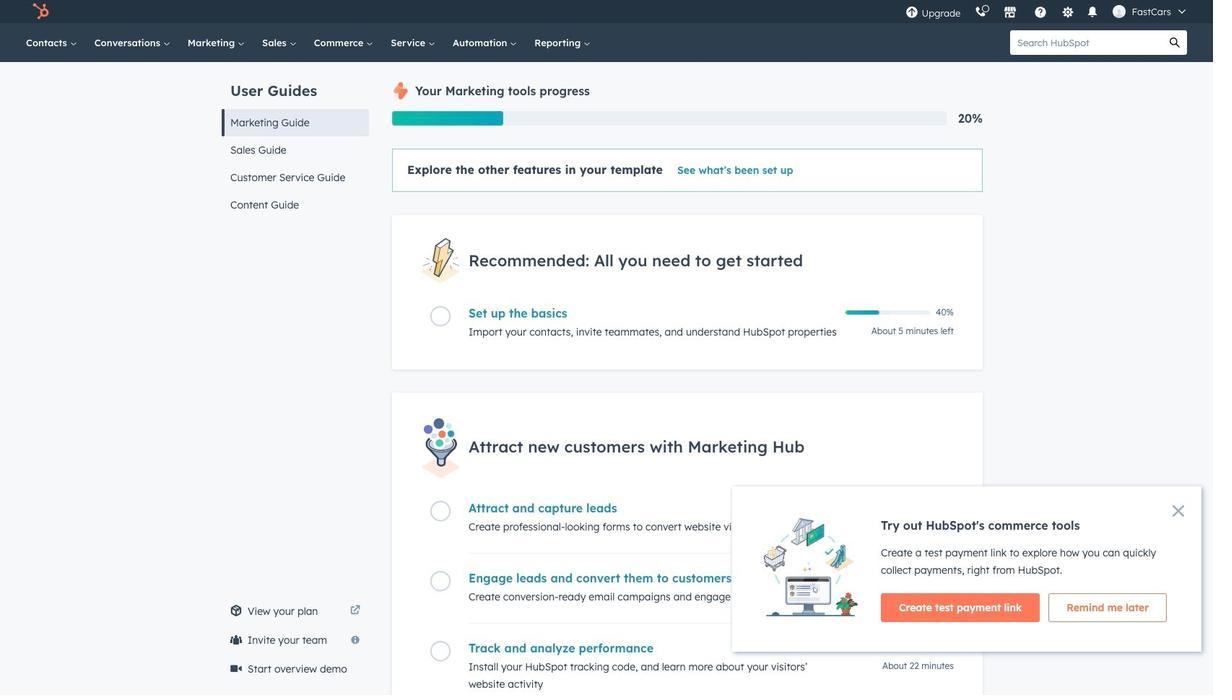 Task type: locate. For each thing, give the bounding box(es) containing it.
user guides element
[[222, 62, 369, 219]]

menu
[[899, 0, 1197, 23]]

link opens in a new window image
[[350, 603, 361, 621]]

christina overa image
[[1114, 5, 1127, 18]]

progress bar
[[392, 111, 503, 126]]



Task type: describe. For each thing, give the bounding box(es) containing it.
[object object] complete progress bar
[[846, 311, 880, 315]]

marketplaces image
[[1005, 7, 1018, 20]]

link opens in a new window image
[[350, 606, 361, 617]]

Search HubSpot search field
[[1011, 30, 1163, 55]]

close image
[[1173, 506, 1185, 517]]



Task type: vqa. For each thing, say whether or not it's contained in the screenshot.
the conversations
no



